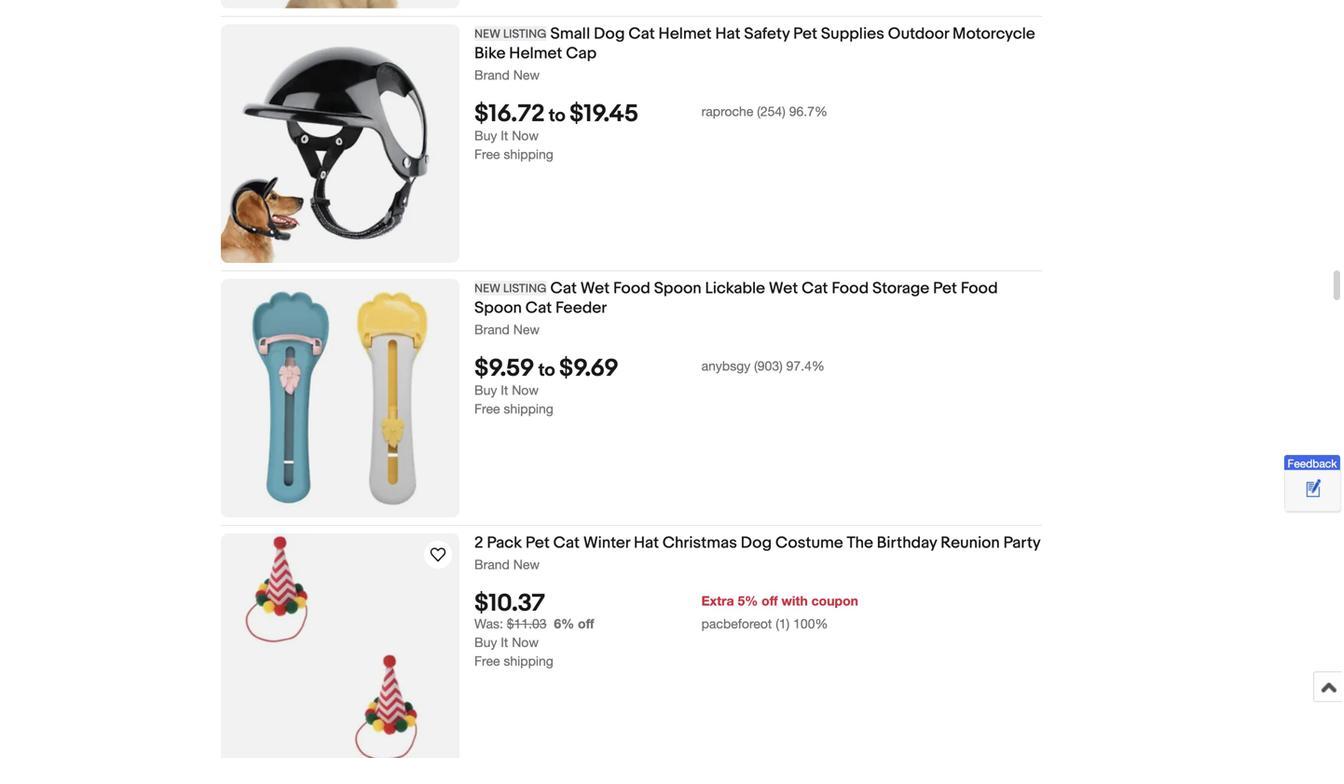 Task type: vqa. For each thing, say whether or not it's contained in the screenshot.
pacbeforeot (1) 100% buy it now free shipping
yes



Task type: describe. For each thing, give the bounding box(es) containing it.
the
[[847, 533, 874, 553]]

(254)
[[757, 104, 786, 119]]

new listing for $9.59
[[475, 282, 547, 296]]

brand inside 2 pack pet cat winter hat christmas dog costume the birthday reunion party brand new
[[475, 557, 510, 572]]

$16.72 to $19.45
[[475, 100, 639, 129]]

1 horizontal spatial spoon
[[654, 279, 702, 298]]

listing for $9.59
[[503, 282, 547, 296]]

to for $9.59
[[539, 360, 555, 382]]

1 wet from the left
[[581, 279, 610, 298]]

brand for $16.72
[[475, 67, 510, 83]]

anybsgy
[[702, 358, 751, 374]]

(1)
[[776, 616, 790, 631]]

buy for $16.72
[[475, 128, 497, 143]]

96.7%
[[790, 104, 828, 119]]

storage
[[873, 279, 930, 298]]

pacbeforeot (1) 100% buy it now free shipping
[[475, 616, 829, 669]]

2 pack pet cat winter hat christmas dog costume the birthday reunion party image
[[221, 533, 460, 758]]

1 horizontal spatial helmet
[[659, 24, 712, 44]]

cat inside 2 pack pet cat winter hat christmas dog costume the birthday reunion party brand new
[[554, 533, 580, 553]]

(903)
[[755, 358, 783, 374]]

1 horizontal spatial off
[[762, 593, 778, 609]]

supplies
[[821, 24, 885, 44]]

new listing for $16.72
[[475, 27, 547, 41]]

now for $9.59
[[512, 383, 539, 398]]

small
[[551, 24, 591, 44]]

6%
[[554, 616, 575, 631]]

1 food from the left
[[614, 279, 651, 298]]

3 food from the left
[[961, 279, 998, 298]]

$11.03
[[507, 616, 547, 631]]

was:
[[475, 616, 503, 631]]

$9.59 to $9.69
[[475, 355, 619, 383]]

lickable
[[705, 279, 766, 298]]

2
[[475, 533, 484, 553]]

pet inside 2 pack pet cat winter hat christmas dog costume the birthday reunion party brand new
[[526, 533, 550, 553]]

anybsgy (903) 97.4% buy it now free shipping
[[475, 358, 825, 417]]

cat wet food spoon lickable wet cat food storage pet food spoon  cat feeder heading
[[475, 279, 998, 318]]

extra
[[702, 593, 734, 609]]

small dog cat helmet hat safety pet supplies outdoor motorcycle bike helmet cap
[[475, 24, 1036, 63]]

coupon
[[812, 593, 859, 609]]

cat wet food spoon lickable wet cat food storage pet food spoon  cat feeder image
[[221, 279, 460, 518]]

cat left feeder
[[526, 298, 552, 318]]

free inside pacbeforeot (1) 100% buy it now free shipping
[[475, 653, 500, 669]]

new up the $9.59 to $9.69
[[514, 322, 540, 337]]

5%
[[738, 593, 758, 609]]

feedback
[[1288, 457, 1338, 470]]

party
[[1004, 533, 1041, 553]]

2 pack pet cat winter hat christmas dog costume the birthday reunion party brand new
[[475, 533, 1041, 572]]

motorcycle
[[953, 24, 1036, 44]]

0 horizontal spatial helmet
[[509, 44, 563, 63]]

1 vertical spatial off
[[578, 616, 594, 631]]

pet inside cat wet food spoon lickable wet cat food storage pet food spoon  cat feeder
[[934, 279, 958, 298]]

raproche (254) 96.7% buy it now free shipping
[[475, 104, 828, 162]]

dog inside small dog cat helmet hat safety pet supplies outdoor motorcycle bike helmet cap
[[594, 24, 625, 44]]

free for $16.72
[[475, 147, 500, 162]]

elf hat and collar pet costume dog christmas set santa's helper puppy cat image
[[221, 0, 460, 8]]

$9.69
[[559, 355, 619, 383]]

brand new for $9.59
[[475, 322, 540, 337]]

2 pack pet cat winter hat christmas dog costume the birthday reunion party link
[[475, 533, 1043, 556]]

2 wet from the left
[[769, 279, 799, 298]]

dog inside 2 pack pet cat winter hat christmas dog costume the birthday reunion party brand new
[[741, 533, 772, 553]]

christmas
[[663, 533, 738, 553]]

cat up 97.4%
[[802, 279, 829, 298]]

birthday
[[877, 533, 938, 553]]

feeder
[[556, 298, 607, 318]]

new inside small dog cat helmet hat safety pet supplies outdoor motorcycle bike helmet cap heading
[[475, 27, 501, 41]]

costume
[[776, 533, 844, 553]]

cat up the $9.59 to $9.69
[[551, 279, 577, 298]]

free for $9.59
[[475, 401, 500, 417]]



Task type: locate. For each thing, give the bounding box(es) containing it.
brand for $9.59
[[475, 322, 510, 337]]

new inside cat wet food spoon lickable wet cat food storage pet food spoon  cat feeder heading
[[475, 282, 501, 296]]

$9.59
[[475, 355, 535, 383]]

1 horizontal spatial food
[[832, 279, 869, 298]]

97.4%
[[787, 358, 825, 374]]

now for $16.72
[[512, 128, 539, 143]]

0 horizontal spatial dog
[[594, 24, 625, 44]]

hat right "winter"
[[634, 533, 659, 553]]

1 vertical spatial listing
[[503, 282, 547, 296]]

free inside the anybsgy (903) 97.4% buy it now free shipping
[[475, 401, 500, 417]]

listing up bike
[[503, 27, 547, 41]]

3 brand from the top
[[475, 557, 510, 572]]

brand new
[[475, 67, 540, 83], [475, 322, 540, 337]]

2 it from the top
[[501, 383, 509, 398]]

3 shipping from the top
[[504, 653, 554, 669]]

small dog cat helmet hat safety pet supplies outdoor motorcycle bike helmet cap heading
[[475, 24, 1036, 63]]

now left $19.45
[[512, 128, 539, 143]]

outdoor
[[888, 24, 950, 44]]

pet
[[794, 24, 818, 44], [934, 279, 958, 298], [526, 533, 550, 553]]

shipping down $11.03
[[504, 653, 554, 669]]

new inside 2 pack pet cat winter hat christmas dog costume the birthday reunion party brand new
[[514, 557, 540, 572]]

0 vertical spatial brand
[[475, 67, 510, 83]]

spoon up the "$9.59"
[[475, 298, 522, 318]]

0 horizontal spatial food
[[614, 279, 651, 298]]

hat inside small dog cat helmet hat safety pet supplies outdoor motorcycle bike helmet cap
[[716, 24, 741, 44]]

with
[[782, 593, 808, 609]]

0 vertical spatial shipping
[[504, 147, 554, 162]]

cat right cap
[[629, 24, 655, 44]]

2 vertical spatial now
[[512, 635, 539, 650]]

2 vertical spatial brand
[[475, 557, 510, 572]]

shipping for $16.72
[[504, 147, 554, 162]]

$10.37
[[475, 590, 545, 618]]

helmet left cap
[[509, 44, 563, 63]]

listing
[[503, 27, 547, 41], [503, 282, 547, 296]]

spoon left "lickable"
[[654, 279, 702, 298]]

raproche
[[702, 104, 754, 119]]

1 vertical spatial hat
[[634, 533, 659, 553]]

off right 6%
[[578, 616, 594, 631]]

cat wet food spoon lickable wet cat food storage pet food spoon  cat feeder
[[475, 279, 998, 318]]

pet right storage
[[934, 279, 958, 298]]

now inside the anybsgy (903) 97.4% buy it now free shipping
[[512, 383, 539, 398]]

1 brand new from the top
[[475, 67, 540, 83]]

extra 5% off with coupon was: $11.03 6% off
[[475, 593, 859, 631]]

dog
[[594, 24, 625, 44], [741, 533, 772, 553]]

it down bike
[[501, 128, 509, 143]]

1 vertical spatial to
[[539, 360, 555, 382]]

$16.72
[[475, 100, 545, 129]]

off
[[762, 593, 778, 609], [578, 616, 594, 631]]

0 horizontal spatial wet
[[581, 279, 610, 298]]

0 horizontal spatial pet
[[526, 533, 550, 553]]

to left $9.69
[[539, 360, 555, 382]]

now inside pacbeforeot (1) 100% buy it now free shipping
[[512, 635, 539, 650]]

1 listing from the top
[[503, 27, 547, 41]]

0 vertical spatial buy
[[475, 128, 497, 143]]

2 vertical spatial it
[[501, 635, 509, 650]]

1 vertical spatial shipping
[[504, 401, 554, 417]]

0 vertical spatial now
[[512, 128, 539, 143]]

0 vertical spatial off
[[762, 593, 778, 609]]

buy for $9.59
[[475, 383, 497, 398]]

pack
[[487, 533, 522, 553]]

hat inside 2 pack pet cat winter hat christmas dog costume the birthday reunion party brand new
[[634, 533, 659, 553]]

helmet
[[659, 24, 712, 44], [509, 44, 563, 63]]

free inside raproche (254) 96.7% buy it now free shipping
[[475, 147, 500, 162]]

1 vertical spatial buy
[[475, 383, 497, 398]]

0 vertical spatial dog
[[594, 24, 625, 44]]

to left $19.45
[[549, 105, 566, 127]]

0 vertical spatial brand new
[[475, 67, 540, 83]]

food left storage
[[832, 279, 869, 298]]

1 brand from the top
[[475, 67, 510, 83]]

0 vertical spatial pet
[[794, 24, 818, 44]]

helmet left safety
[[659, 24, 712, 44]]

$19.45
[[570, 100, 639, 129]]

winter
[[584, 533, 630, 553]]

wet up $9.69
[[581, 279, 610, 298]]

1 vertical spatial it
[[501, 383, 509, 398]]

bike
[[475, 44, 506, 63]]

cat left "winter"
[[554, 533, 580, 553]]

it inside the anybsgy (903) 97.4% buy it now free shipping
[[501, 383, 509, 398]]

shipping inside pacbeforeot (1) 100% buy it now free shipping
[[504, 653, 554, 669]]

cat
[[629, 24, 655, 44], [551, 279, 577, 298], [802, 279, 829, 298], [526, 298, 552, 318], [554, 533, 580, 553]]

1 shipping from the top
[[504, 147, 554, 162]]

3 buy from the top
[[475, 635, 497, 650]]

it for $9.59
[[501, 383, 509, 398]]

small dog cat helmet hat safety pet supplies outdoor motorcycle bike helmet cap image
[[221, 24, 460, 263]]

brand up the "$9.59"
[[475, 322, 510, 337]]

food right storage
[[961, 279, 998, 298]]

new listing up bike
[[475, 27, 547, 41]]

off right 5%
[[762, 593, 778, 609]]

1 horizontal spatial hat
[[716, 24, 741, 44]]

food right feeder
[[614, 279, 651, 298]]

1 vertical spatial now
[[512, 383, 539, 398]]

wet right "lickable"
[[769, 279, 799, 298]]

new listing inside cat wet food spoon lickable wet cat food storage pet food spoon  cat feeder heading
[[475, 282, 547, 296]]

it inside raproche (254) 96.7% buy it now free shipping
[[501, 128, 509, 143]]

listing inside small dog cat helmet hat safety pet supplies outdoor motorcycle bike helmet cap heading
[[503, 27, 547, 41]]

0 horizontal spatial spoon
[[475, 298, 522, 318]]

listing inside cat wet food spoon lickable wet cat food storage pet food spoon  cat feeder heading
[[503, 282, 547, 296]]

2 new listing from the top
[[475, 282, 547, 296]]

new listing
[[475, 27, 547, 41], [475, 282, 547, 296]]

listing up the "$9.59"
[[503, 282, 547, 296]]

to
[[549, 105, 566, 127], [539, 360, 555, 382]]

1 free from the top
[[475, 147, 500, 162]]

shipping for $9.59
[[504, 401, 554, 417]]

0 horizontal spatial off
[[578, 616, 594, 631]]

2 listing from the top
[[503, 282, 547, 296]]

pet right pack
[[526, 533, 550, 553]]

brand down pack
[[475, 557, 510, 572]]

1 it from the top
[[501, 128, 509, 143]]

2 vertical spatial pet
[[526, 533, 550, 553]]

brand new down bike
[[475, 67, 540, 83]]

new up the "$9.59"
[[475, 282, 501, 296]]

reunion
[[941, 533, 1000, 553]]

cat inside small dog cat helmet hat safety pet supplies outdoor motorcycle bike helmet cap
[[629, 24, 655, 44]]

0 vertical spatial hat
[[716, 24, 741, 44]]

1 horizontal spatial pet
[[794, 24, 818, 44]]

0 vertical spatial free
[[475, 147, 500, 162]]

pet inside small dog cat helmet hat safety pet supplies outdoor motorcycle bike helmet cap
[[794, 24, 818, 44]]

new up $16.72
[[514, 67, 540, 83]]

hat left safety
[[716, 24, 741, 44]]

cap
[[566, 44, 597, 63]]

listing for $16.72
[[503, 27, 547, 41]]

dog left the 'costume'
[[741, 533, 772, 553]]

shipping down $16.72
[[504, 147, 554, 162]]

0 vertical spatial new listing
[[475, 27, 547, 41]]

buy inside the anybsgy (903) 97.4% buy it now free shipping
[[475, 383, 497, 398]]

2 brand new from the top
[[475, 322, 540, 337]]

new
[[475, 27, 501, 41], [514, 67, 540, 83], [475, 282, 501, 296], [514, 322, 540, 337], [514, 557, 540, 572]]

brand
[[475, 67, 510, 83], [475, 322, 510, 337], [475, 557, 510, 572]]

3 free from the top
[[475, 653, 500, 669]]

3 it from the top
[[501, 635, 509, 650]]

brand down bike
[[475, 67, 510, 83]]

spoon
[[654, 279, 702, 298], [475, 298, 522, 318]]

it down was:
[[501, 635, 509, 650]]

it for $16.72
[[501, 128, 509, 143]]

2 vertical spatial buy
[[475, 635, 497, 650]]

now
[[512, 128, 539, 143], [512, 383, 539, 398], [512, 635, 539, 650]]

2 horizontal spatial food
[[961, 279, 998, 298]]

brand new for $16.72
[[475, 67, 540, 83]]

buy
[[475, 128, 497, 143], [475, 383, 497, 398], [475, 635, 497, 650]]

1 vertical spatial free
[[475, 401, 500, 417]]

new listing inside small dog cat helmet hat safety pet supplies outdoor motorcycle bike helmet cap heading
[[475, 27, 547, 41]]

shipping inside the anybsgy (903) 97.4% buy it now free shipping
[[504, 401, 554, 417]]

pacbeforeot
[[702, 616, 772, 631]]

now inside raproche (254) 96.7% buy it now free shipping
[[512, 128, 539, 143]]

1 vertical spatial pet
[[934, 279, 958, 298]]

2 now from the top
[[512, 383, 539, 398]]

to inside the $9.59 to $9.69
[[539, 360, 555, 382]]

1 buy from the top
[[475, 128, 497, 143]]

free down was:
[[475, 653, 500, 669]]

1 vertical spatial new listing
[[475, 282, 547, 296]]

1 vertical spatial dog
[[741, 533, 772, 553]]

safety
[[744, 24, 790, 44]]

new down pack
[[514, 557, 540, 572]]

2 vertical spatial free
[[475, 653, 500, 669]]

1 now from the top
[[512, 128, 539, 143]]

shipping
[[504, 147, 554, 162], [504, 401, 554, 417], [504, 653, 554, 669]]

it left $9.69
[[501, 383, 509, 398]]

free down $16.72
[[475, 147, 500, 162]]

2 brand from the top
[[475, 322, 510, 337]]

1 horizontal spatial dog
[[741, 533, 772, 553]]

to for $16.72
[[549, 105, 566, 127]]

new listing up the "$9.59"
[[475, 282, 547, 296]]

0 vertical spatial it
[[501, 128, 509, 143]]

2 free from the top
[[475, 401, 500, 417]]

100%
[[794, 616, 829, 631]]

0 horizontal spatial hat
[[634, 533, 659, 553]]

shipping inside raproche (254) 96.7% buy it now free shipping
[[504, 147, 554, 162]]

2 shipping from the top
[[504, 401, 554, 417]]

buy inside pacbeforeot (1) 100% buy it now free shipping
[[475, 635, 497, 650]]

2 pack pet cat winter hat christmas dog costume the birthday reunion party heading
[[475, 533, 1041, 553]]

0 vertical spatial to
[[549, 105, 566, 127]]

wet
[[581, 279, 610, 298], [769, 279, 799, 298]]

it inside pacbeforeot (1) 100% buy it now free shipping
[[501, 635, 509, 650]]

to inside $16.72 to $19.45
[[549, 105, 566, 127]]

1 vertical spatial brand new
[[475, 322, 540, 337]]

hat
[[716, 24, 741, 44], [634, 533, 659, 553]]

food
[[614, 279, 651, 298], [832, 279, 869, 298], [961, 279, 998, 298]]

3 now from the top
[[512, 635, 539, 650]]

free down the "$9.59"
[[475, 401, 500, 417]]

it
[[501, 128, 509, 143], [501, 383, 509, 398], [501, 635, 509, 650]]

watch  2 pack pet cat winter hat christmas dog costume the birthday reunion party image
[[427, 544, 449, 566]]

now down $11.03
[[512, 635, 539, 650]]

2 food from the left
[[832, 279, 869, 298]]

1 new listing from the top
[[475, 27, 547, 41]]

1 vertical spatial brand
[[475, 322, 510, 337]]

2 buy from the top
[[475, 383, 497, 398]]

buy inside raproche (254) 96.7% buy it now free shipping
[[475, 128, 497, 143]]

free
[[475, 147, 500, 162], [475, 401, 500, 417], [475, 653, 500, 669]]

2 horizontal spatial pet
[[934, 279, 958, 298]]

shipping down the $9.59 to $9.69
[[504, 401, 554, 417]]

dog right small
[[594, 24, 625, 44]]

0 vertical spatial listing
[[503, 27, 547, 41]]

now left $9.69
[[512, 383, 539, 398]]

pet right safety
[[794, 24, 818, 44]]

brand new up the "$9.59"
[[475, 322, 540, 337]]

new up bike
[[475, 27, 501, 41]]

2 vertical spatial shipping
[[504, 653, 554, 669]]

1 horizontal spatial wet
[[769, 279, 799, 298]]



